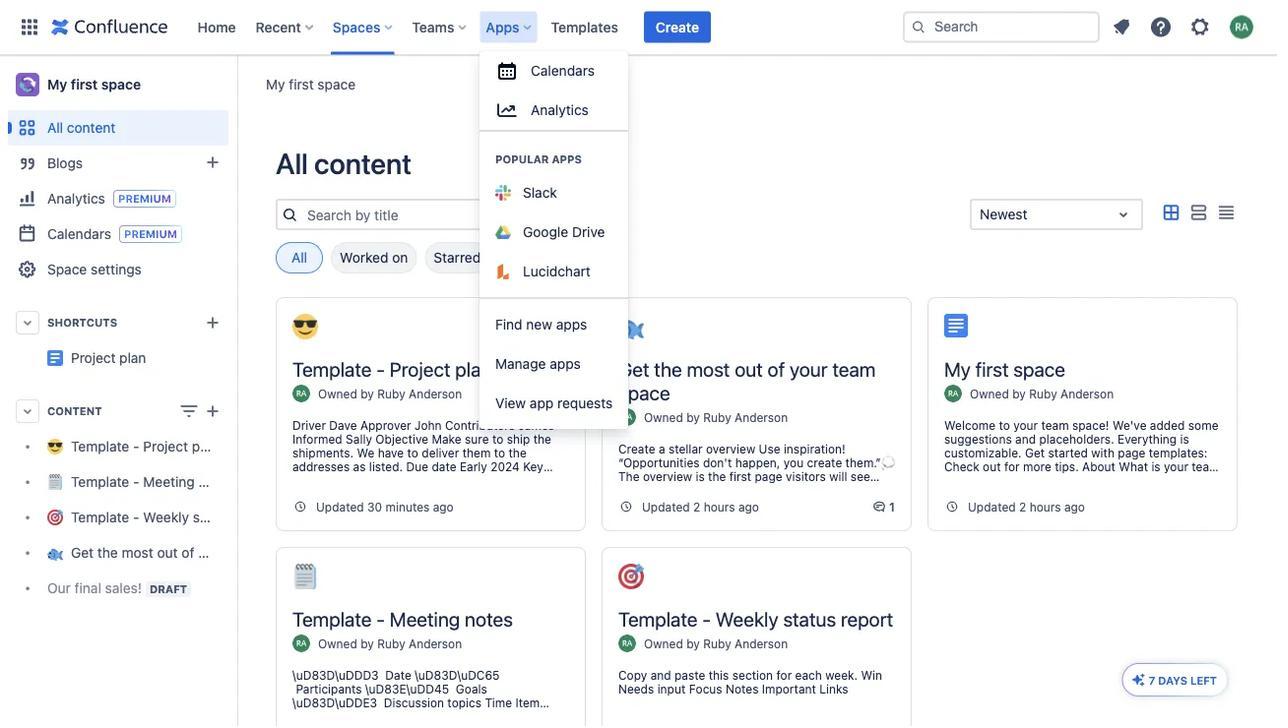 Task type: vqa. For each thing, say whether or not it's contained in the screenshot.
Needs
yes



Task type: describe. For each thing, give the bounding box(es) containing it.
requests
[[557, 395, 613, 412]]

1 vertical spatial analytics link
[[8, 181, 228, 217]]

premium image for analytics
[[113, 190, 176, 208]]

owned for get the most out of your team space
[[644, 411, 683, 424]]

by for weekly
[[686, 637, 700, 651]]

ago for my first space
[[1064, 500, 1085, 514]]

view
[[495, 395, 526, 412]]

status inside template - weekly status report link
[[193, 510, 232, 526]]

profile picture image for get the most out of your team space
[[618, 409, 636, 426]]

1 horizontal spatial content
[[314, 147, 412, 180]]

profile picture image for template - meeting notes
[[292, 635, 310, 653]]

plan down create a page icon
[[192, 439, 219, 455]]

recent button
[[250, 11, 321, 43]]

copy and paste this section for each week. win needs input focus notes important links
[[618, 669, 882, 696]]

popular apps
[[495, 153, 582, 166]]

topics
[[447, 696, 482, 710]]

slackforatlassianapp logo image
[[495, 185, 511, 201]]

owned by ruby anderson for weekly
[[644, 637, 788, 651]]

teams
[[412, 19, 454, 35]]

2 ago from the left
[[738, 500, 759, 514]]

7
[[1149, 675, 1155, 687]]

1 horizontal spatial weekly
[[716, 608, 778, 631]]

:fish: image
[[618, 314, 644, 340]]

create link
[[644, 11, 711, 43]]

our
[[47, 580, 71, 596]]

minutes
[[385, 500, 430, 514]]

1 vertical spatial all
[[276, 147, 308, 180]]

create
[[656, 19, 699, 35]]

1 vertical spatial status
[[783, 608, 836, 631]]

get the most out of your team space link
[[8, 536, 304, 571]]

focus
[[689, 682, 722, 696]]

templates
[[551, 19, 618, 35]]

anderson for most
[[735, 411, 788, 424]]

my inside space element
[[47, 76, 67, 93]]

\ud83d\udc65
[[415, 669, 500, 682]]

1
[[889, 500, 895, 514]]

updated 30 minutes ago
[[316, 500, 454, 514]]

0 vertical spatial team
[[832, 357, 876, 381]]

app
[[530, 395, 554, 412]]

share image
[[479, 314, 502, 338]]

find new apps link
[[480, 305, 628, 345]]

meeting inside template - meeting notes link
[[143, 474, 195, 490]]

slack
[[523, 185, 557, 201]]

apps button
[[480, 11, 539, 43]]

ruby anderson link for meeting
[[377, 637, 462, 651]]

page image
[[944, 314, 968, 338]]

apps for manage apps
[[550, 356, 581, 372]]

ago for template - project plan
[[433, 500, 454, 514]]

by for meeting
[[361, 637, 374, 651]]

7 days left button
[[1123, 665, 1227, 696]]

and
[[651, 669, 671, 682]]

⤴
[[477, 710, 486, 724]]

week.
[[825, 669, 858, 682]]

notes inside 'copy and paste this section for each week. win needs input focus notes important links'
[[726, 682, 759, 696]]

\ud83d\udde3
[[292, 696, 377, 710]]

0 vertical spatial get
[[618, 357, 649, 381]]

teams button
[[406, 11, 474, 43]]

0 vertical spatial calendars link
[[480, 51, 628, 91]]

1 horizontal spatial my first space
[[266, 76, 356, 92]]

each
[[795, 669, 822, 682]]

anderson for weekly
[[735, 637, 788, 651]]

profile picture image for template - project plan
[[292, 385, 310, 403]]

content button
[[8, 394, 228, 429]]

2 updated from the left
[[642, 500, 690, 514]]

change view image
[[177, 400, 201, 423]]

paste
[[675, 669, 705, 682]]

calendars inside space element
[[47, 225, 111, 242]]

home
[[197, 19, 236, 35]]

premium image for calendars
[[119, 225, 182, 243]]

1 vertical spatial all content
[[276, 147, 412, 180]]

shortcuts button
[[8, 305, 228, 341]]

popular
[[495, 153, 549, 166]]

\ud83d\uddd3  date \ud83d\udc65 participants \ud83e\udd45  goals \ud83d\udde3  discussion topics time item presenter notes     ✅  action items ⤴  decisions
[[292, 669, 547, 724]]

2 hours from the left
[[1030, 500, 1061, 514]]

collapse sidebar image
[[215, 65, 258, 104]]

updated for my
[[968, 500, 1016, 514]]

section
[[732, 669, 773, 682]]

view app requests link
[[480, 384, 628, 423]]

owned for my first space
[[970, 387, 1009, 401]]

shortcuts
[[47, 317, 117, 329]]

the inside "get the most out of your team space" link
[[97, 545, 118, 561]]

template - weekly status report link
[[8, 500, 275, 536]]

your inside get the most out of your team space
[[790, 357, 828, 381]]

template - meeting notes link
[[8, 465, 234, 500]]

Search field
[[903, 11, 1100, 43]]

home link
[[192, 11, 242, 43]]

out inside get the most out of your team space
[[735, 357, 763, 381]]

lucidchart
[[523, 263, 591, 280]]

final
[[74, 580, 101, 596]]

\ud83d\uddd3
[[292, 669, 379, 682]]

google drive link
[[480, 213, 628, 252]]

1 hours from the left
[[704, 500, 735, 514]]

important
[[762, 682, 816, 696]]

space
[[47, 261, 87, 278]]

report inside tree
[[236, 510, 275, 526]]

lucidchart link
[[480, 252, 628, 291]]

view app requests
[[495, 395, 613, 412]]

manage
[[495, 356, 546, 372]]

copy
[[618, 669, 647, 682]]

project plan link up change view icon
[[8, 341, 304, 376]]

our final sales! draft
[[47, 580, 187, 596]]

manage apps
[[495, 356, 581, 372]]

first inside space element
[[71, 76, 98, 93]]

cards image
[[1159, 201, 1183, 225]]

owned for template - weekly status report
[[644, 637, 683, 651]]

worked
[[340, 250, 388, 266]]

worked on
[[340, 250, 408, 266]]

newest
[[980, 206, 1027, 223]]

list image
[[1187, 201, 1210, 225]]

google drive
[[523, 224, 605, 240]]

2 horizontal spatial my first space
[[944, 357, 1065, 381]]

days
[[1158, 675, 1187, 687]]

this
[[709, 669, 729, 682]]

plan down all button
[[277, 342, 304, 358]]

30
[[367, 500, 382, 514]]

weekly inside tree
[[143, 510, 189, 526]]

all inside 'all content' 'link'
[[47, 120, 63, 136]]

item
[[515, 696, 540, 710]]

1 vertical spatial meeting
[[390, 608, 460, 631]]

participants
[[296, 682, 362, 696]]

starred
[[434, 250, 481, 266]]

slack button
[[480, 173, 628, 213]]

space settings
[[47, 261, 142, 278]]

anderson for meeting
[[409, 637, 462, 651]]

spaces
[[333, 19, 380, 35]]

0 horizontal spatial calendars link
[[8, 217, 228, 252]]

analytics inside space element
[[47, 190, 105, 206]]

template - meeting notes inside space element
[[71, 474, 234, 490]]

ruby anderson link for project
[[377, 387, 462, 401]]

1 vertical spatial template - weekly status report
[[618, 608, 893, 631]]

links
[[820, 682, 848, 696]]

team inside space element
[[230, 545, 262, 561]]

owned for template - project plan
[[318, 387, 357, 401]]

1 horizontal spatial my first space link
[[266, 74, 356, 94]]

ruby anderson link for space
[[1029, 387, 1114, 401]]

0 vertical spatial the
[[654, 357, 682, 381]]

find
[[495, 317, 523, 333]]

1 horizontal spatial most
[[687, 357, 730, 381]]

your profile and preferences image
[[1230, 15, 1253, 39]]

my first space inside space element
[[47, 76, 141, 93]]

needs
[[618, 682, 654, 696]]

compact list image
[[1214, 201, 1238, 225]]

blogs link
[[8, 146, 228, 181]]

1 vertical spatial template - meeting notes
[[292, 608, 513, 631]]



Task type: locate. For each thing, give the bounding box(es) containing it.
owned by ruby anderson
[[318, 387, 462, 401], [970, 387, 1114, 401], [644, 411, 788, 424], [318, 637, 462, 651], [644, 637, 788, 651]]

template - project plan inside template - project plan link
[[71, 439, 219, 455]]

for
[[776, 669, 792, 682]]

1 horizontal spatial analytics link
[[480, 91, 628, 130]]

premium icon image
[[1131, 673, 1147, 688]]

notes right 'focus'
[[726, 682, 759, 696]]

1 vertical spatial notes
[[350, 710, 383, 724]]

notes
[[198, 474, 234, 490], [465, 608, 513, 631]]

my first space
[[266, 76, 356, 92], [47, 76, 141, 93], [944, 357, 1065, 381]]

blogs
[[47, 155, 83, 171]]

create a blog image
[[201, 151, 225, 174]]

\ud83e\udd45
[[365, 682, 449, 696]]

ago
[[433, 500, 454, 514], [738, 500, 759, 514], [1064, 500, 1085, 514]]

template - meeting notes up template - weekly status report link
[[71, 474, 234, 490]]

apps up slack button
[[552, 153, 582, 166]]

owned by ruby anderson for most
[[644, 411, 788, 424]]

1 horizontal spatial calendars link
[[480, 51, 628, 91]]

1 vertical spatial weekly
[[716, 608, 778, 631]]

banner containing home
[[0, 0, 1277, 55]]

template - weekly status report up "get the most out of your team space" link
[[71, 510, 275, 526]]

3 updated from the left
[[968, 500, 1016, 514]]

1 vertical spatial the
[[97, 545, 118, 561]]

0 horizontal spatial analytics
[[47, 190, 105, 206]]

help icon image
[[1149, 15, 1173, 39]]

1 horizontal spatial template - project plan
[[292, 357, 492, 381]]

googledriveapp logo image
[[495, 226, 511, 239]]

weekly
[[143, 510, 189, 526], [716, 608, 778, 631]]

all content inside 'all content' 'link'
[[47, 120, 116, 136]]

0 horizontal spatial template - weekly status report
[[71, 510, 275, 526]]

my first space link
[[8, 65, 228, 104], [266, 74, 356, 94]]

content up blogs
[[67, 120, 116, 136]]

0 horizontal spatial out
[[157, 545, 178, 561]]

hours
[[704, 500, 735, 514], [1030, 500, 1061, 514]]

starred button
[[425, 242, 490, 274]]

analytics image
[[495, 98, 519, 122]]

meeting up template - weekly status report link
[[143, 474, 195, 490]]

0 horizontal spatial the
[[97, 545, 118, 561]]

new
[[526, 317, 552, 333]]

0 horizontal spatial template - project plan
[[71, 439, 219, 455]]

your
[[790, 357, 828, 381], [198, 545, 226, 561]]

0 horizontal spatial get the most out of your team space
[[71, 545, 304, 561]]

0 horizontal spatial most
[[122, 545, 153, 561]]

template - project plan down edit icon at the left top of page
[[292, 357, 492, 381]]

1 ago from the left
[[433, 500, 454, 514]]

0 horizontal spatial of
[[182, 545, 194, 561]]

the
[[654, 357, 682, 381], [97, 545, 118, 561]]

1 horizontal spatial hours
[[1030, 500, 1061, 514]]

of
[[768, 357, 785, 381], [182, 545, 194, 561]]

content
[[47, 405, 102, 418]]

1 horizontal spatial updated 2 hours ago
[[968, 500, 1085, 514]]

notes inside \ud83d\uddd3  date \ud83d\udc65 participants \ud83e\udd45  goals \ud83d\udde3  discussion topics time item presenter notes     ✅  action items ⤴  decisions
[[350, 710, 383, 724]]

drive
[[572, 224, 605, 240]]

banner
[[0, 0, 1277, 55]]

by for space
[[1012, 387, 1026, 401]]

get inside space element
[[71, 545, 94, 561]]

1 horizontal spatial 2
[[1019, 500, 1026, 514]]

ruby for project
[[377, 387, 405, 401]]

0 horizontal spatial notes
[[350, 710, 383, 724]]

anderson for space
[[1061, 387, 1114, 401]]

1 vertical spatial of
[[182, 545, 194, 561]]

0 vertical spatial template - project plan
[[292, 357, 492, 381]]

tree inside space element
[[8, 429, 304, 607]]

profile picture image up \ud83d\uddd3
[[292, 635, 310, 653]]

by
[[361, 387, 374, 401], [1012, 387, 1026, 401], [686, 411, 700, 424], [361, 637, 374, 651], [686, 637, 700, 651]]

recent
[[256, 19, 301, 35]]

profile picture image for my first space
[[944, 385, 962, 403]]

all inside all button
[[291, 250, 307, 266]]

project
[[228, 342, 273, 358], [71, 350, 116, 366], [390, 357, 450, 381], [143, 439, 188, 455]]

by for project
[[361, 387, 374, 401]]

1 horizontal spatial notes
[[726, 682, 759, 696]]

:sunglasses: image
[[292, 314, 318, 340], [292, 314, 318, 340]]

all up blogs
[[47, 120, 63, 136]]

your inside tree
[[198, 545, 226, 561]]

2 horizontal spatial my
[[944, 357, 971, 381]]

items
[[443, 710, 473, 724]]

1 vertical spatial content
[[314, 147, 412, 180]]

status up "get the most out of your team space" link
[[193, 510, 232, 526]]

0 horizontal spatial first
[[71, 76, 98, 93]]

2 horizontal spatial ago
[[1064, 500, 1085, 514]]

space element
[[0, 55, 304, 727]]

template - weekly status report inside space element
[[71, 510, 275, 526]]

get down :fish: icon
[[618, 357, 649, 381]]

apps down find new apps link
[[550, 356, 581, 372]]

win
[[861, 669, 882, 682]]

:dart: image
[[618, 564, 644, 590], [618, 564, 644, 590]]

draft
[[150, 583, 187, 596]]

on
[[392, 250, 408, 266]]

notes up \ud83d\udc65
[[465, 608, 513, 631]]

0 vertical spatial analytics
[[531, 102, 589, 118]]

2 2 from the left
[[1019, 500, 1026, 514]]

left
[[1190, 675, 1217, 687]]

1 vertical spatial report
[[841, 608, 893, 631]]

owned by ruby anderson for project
[[318, 387, 462, 401]]

0 horizontal spatial analytics link
[[8, 181, 228, 217]]

project plan down all button
[[228, 342, 304, 358]]

:notepad_spiral: image
[[292, 564, 318, 590]]

updated 2 hours ago
[[642, 500, 759, 514], [968, 500, 1085, 514]]

0 vertical spatial notes
[[198, 474, 234, 490]]

get up final
[[71, 545, 94, 561]]

1 horizontal spatial notes
[[465, 608, 513, 631]]

1 vertical spatial notes
[[465, 608, 513, 631]]

profile picture image right create a page icon
[[292, 385, 310, 403]]

owned by ruby anderson for meeting
[[318, 637, 462, 651]]

0 horizontal spatial template - meeting notes
[[71, 474, 234, 490]]

✅
[[386, 710, 398, 724]]

profile picture image up the copy
[[618, 635, 636, 653]]

project plan link down shortcuts dropdown button in the left top of the page
[[71, 350, 146, 366]]

profile picture image right requests
[[618, 409, 636, 426]]

0 horizontal spatial meeting
[[143, 474, 195, 490]]

analytics right the "analytics" icon
[[531, 102, 589, 118]]

0 horizontal spatial hours
[[704, 500, 735, 514]]

time
[[485, 696, 512, 710]]

premium image down blogs link
[[113, 190, 176, 208]]

global element
[[12, 0, 899, 55]]

2 vertical spatial apps
[[550, 356, 581, 372]]

owned
[[318, 387, 357, 401], [970, 387, 1009, 401], [644, 411, 683, 424], [318, 637, 357, 651], [644, 637, 683, 651]]

0 horizontal spatial my
[[47, 76, 67, 93]]

edit image
[[447, 314, 471, 338]]

0 vertical spatial all content
[[47, 120, 116, 136]]

comments image
[[872, 499, 887, 515]]

0 horizontal spatial 2
[[693, 500, 700, 514]]

1 horizontal spatial analytics
[[531, 102, 589, 118]]

0 vertical spatial meeting
[[143, 474, 195, 490]]

0 vertical spatial template - meeting notes
[[71, 474, 234, 490]]

settings icon image
[[1189, 15, 1212, 39]]

1 horizontal spatial my
[[266, 76, 285, 92]]

project plan
[[228, 342, 304, 358], [71, 350, 146, 366]]

0 horizontal spatial project plan
[[71, 350, 146, 366]]

google
[[523, 224, 568, 240]]

content
[[67, 120, 116, 136], [314, 147, 412, 180]]

template - project plan link
[[8, 429, 228, 465]]

1 horizontal spatial the
[[654, 357, 682, 381]]

all content
[[47, 120, 116, 136], [276, 147, 412, 180]]

confluence image
[[51, 15, 168, 39], [51, 15, 168, 39]]

1 horizontal spatial out
[[735, 357, 763, 381]]

notes inside tree
[[198, 474, 234, 490]]

group
[[480, 130, 628, 297], [480, 297, 628, 429]]

of inside get the most out of your team space
[[768, 357, 785, 381]]

0 horizontal spatial content
[[67, 120, 116, 136]]

0 vertical spatial apps
[[552, 153, 582, 166]]

2 updated 2 hours ago from the left
[[968, 500, 1085, 514]]

0 vertical spatial content
[[67, 120, 116, 136]]

1 vertical spatial calendars link
[[8, 217, 228, 252]]

my right collapse sidebar icon
[[266, 76, 285, 92]]

1 horizontal spatial calendars
[[531, 63, 595, 79]]

my first space up 'all content' 'link' in the top of the page
[[47, 76, 141, 93]]

calendars link up the settings
[[8, 217, 228, 252]]

calendars link down templates link
[[480, 51, 628, 91]]

0 vertical spatial all
[[47, 120, 63, 136]]

0 vertical spatial weekly
[[143, 510, 189, 526]]

template - project plan image
[[47, 351, 63, 366]]

all left worked
[[291, 250, 307, 266]]

template - weekly status report
[[71, 510, 275, 526], [618, 608, 893, 631]]

7 days left
[[1149, 675, 1217, 687]]

all content up blogs
[[47, 120, 116, 136]]

1 horizontal spatial all content
[[276, 147, 412, 180]]

ruby for weekly
[[703, 637, 731, 651]]

0 vertical spatial analytics link
[[480, 91, 628, 130]]

my first space down recent popup button
[[266, 76, 356, 92]]

weekly up the section
[[716, 608, 778, 631]]

my down page icon
[[944, 357, 971, 381]]

template - meeting notes
[[71, 474, 234, 490], [292, 608, 513, 631]]

1 vertical spatial analytics
[[47, 190, 105, 206]]

premium image
[[113, 190, 176, 208], [119, 225, 182, 243]]

tree containing template - project plan
[[8, 429, 304, 607]]

1 2 from the left
[[693, 500, 700, 514]]

by for most
[[686, 411, 700, 424]]

team
[[832, 357, 876, 381], [230, 545, 262, 561]]

ruby anderson link for most
[[703, 411, 788, 424]]

1 horizontal spatial first
[[289, 76, 314, 92]]

all button
[[276, 242, 323, 274]]

spaces button
[[327, 11, 400, 43]]

premium image inside calendars link
[[119, 225, 182, 243]]

notes down create a page icon
[[198, 474, 234, 490]]

all content up search by title field
[[276, 147, 412, 180]]

0 vertical spatial out
[[735, 357, 763, 381]]

my first space down page icon
[[944, 357, 1065, 381]]

apps
[[486, 19, 519, 35]]

apps right the new
[[556, 317, 587, 333]]

calendars up space
[[47, 225, 111, 242]]

Search by title field
[[301, 201, 495, 228]]

1 vertical spatial apps
[[556, 317, 587, 333]]

all content link
[[8, 110, 228, 146]]

premium image up space settings link
[[119, 225, 182, 243]]

most inside space element
[[122, 545, 153, 561]]

group containing find new apps
[[480, 297, 628, 429]]

get the most out of your team space inside space element
[[71, 545, 304, 561]]

template - meeting notes up \ud83e\udd45
[[292, 608, 513, 631]]

1 horizontal spatial get the most out of your team space
[[618, 357, 876, 404]]

space
[[317, 76, 356, 92], [101, 76, 141, 93], [1014, 357, 1065, 381], [618, 381, 670, 404], [265, 545, 304, 561]]

0 vertical spatial get the most out of your team space
[[618, 357, 876, 404]]

add shortcut image
[[201, 311, 225, 335]]

ruby anderson link for weekly
[[703, 637, 788, 651]]

1 horizontal spatial project plan
[[228, 342, 304, 358]]

profile picture image for template - weekly status report
[[618, 635, 636, 653]]

1 updated from the left
[[316, 500, 364, 514]]

1 horizontal spatial your
[[790, 357, 828, 381]]

presenter
[[292, 710, 346, 724]]

analytics link up 'popular apps'
[[480, 91, 628, 130]]

3 ago from the left
[[1064, 500, 1085, 514]]

:notepad_spiral: image
[[292, 564, 318, 590]]

None text field
[[980, 205, 983, 225]]

project plan for the project plan link below shortcuts dropdown button in the left top of the page
[[71, 350, 146, 366]]

search image
[[911, 19, 927, 35]]

profile picture image
[[292, 385, 310, 403], [944, 385, 962, 403], [618, 409, 636, 426], [292, 635, 310, 653], [618, 635, 636, 653]]

calendars down templates link
[[531, 63, 595, 79]]

notification icon image
[[1110, 15, 1133, 39]]

1 horizontal spatial updated
[[642, 500, 690, 514]]

1 horizontal spatial ago
[[738, 500, 759, 514]]

0 vertical spatial status
[[193, 510, 232, 526]]

2 horizontal spatial first
[[976, 357, 1009, 381]]

out
[[735, 357, 763, 381], [157, 545, 178, 561]]

0 vertical spatial your
[[790, 357, 828, 381]]

plan down shortcuts dropdown button in the left top of the page
[[119, 350, 146, 366]]

1 horizontal spatial get
[[618, 357, 649, 381]]

my up 'all content' 'link' in the top of the page
[[47, 76, 67, 93]]

ruby anderson link
[[377, 387, 462, 401], [1029, 387, 1114, 401], [703, 411, 788, 424], [377, 637, 462, 651], [703, 637, 788, 651]]

1 horizontal spatial team
[[832, 357, 876, 381]]

project plan for the project plan link on top of change view icon
[[228, 342, 304, 358]]

notes left ✅
[[350, 710, 383, 724]]

0 horizontal spatial weekly
[[143, 510, 189, 526]]

template - project plan
[[292, 357, 492, 381], [71, 439, 219, 455]]

anderson for project
[[409, 387, 462, 401]]

ruby for most
[[703, 411, 731, 424]]

appswitcher icon image
[[18, 15, 41, 39]]

0 horizontal spatial my first space
[[47, 76, 141, 93]]

of inside tree
[[182, 545, 194, 561]]

first
[[289, 76, 314, 92], [71, 76, 98, 93], [976, 357, 1009, 381]]

1 vertical spatial your
[[198, 545, 226, 561]]

0 horizontal spatial notes
[[198, 474, 234, 490]]

plan down edit icon at the left top of page
[[455, 357, 492, 381]]

0 vertical spatial notes
[[726, 682, 759, 696]]

0 horizontal spatial ago
[[433, 500, 454, 514]]

0 horizontal spatial my first space link
[[8, 65, 228, 104]]

owned by ruby anderson for space
[[970, 387, 1114, 401]]

space settings link
[[8, 252, 228, 288]]

input
[[657, 682, 686, 696]]

1 vertical spatial premium image
[[119, 225, 182, 243]]

updated for template
[[316, 500, 364, 514]]

0 vertical spatial calendars
[[531, 63, 595, 79]]

sales!
[[105, 580, 142, 596]]

1 vertical spatial out
[[157, 545, 178, 561]]

create a page image
[[201, 400, 225, 423]]

project plan down shortcuts dropdown button in the left top of the page
[[71, 350, 146, 366]]

updated
[[316, 500, 364, 514], [642, 500, 690, 514], [968, 500, 1016, 514]]

owned for template - meeting notes
[[318, 637, 357, 651]]

content inside 'link'
[[67, 120, 116, 136]]

out inside tree
[[157, 545, 178, 561]]

ruby
[[377, 387, 405, 401], [1029, 387, 1057, 401], [703, 411, 731, 424], [377, 637, 405, 651], [703, 637, 731, 651]]

1 updated 2 hours ago from the left
[[642, 500, 759, 514]]

:fish: image
[[618, 314, 644, 340]]

find new apps
[[495, 317, 587, 333]]

analytics link down blogs
[[8, 181, 228, 217]]

all right create a blog icon
[[276, 147, 308, 180]]

calendars
[[531, 63, 595, 79], [47, 225, 111, 242]]

0 horizontal spatial updated 2 hours ago
[[642, 500, 759, 514]]

1 horizontal spatial template - weekly status report
[[618, 608, 893, 631]]

ruby for space
[[1029, 387, 1057, 401]]

worked on button
[[331, 242, 417, 274]]

template
[[292, 357, 372, 381], [71, 439, 129, 455], [71, 474, 129, 490], [71, 510, 129, 526], [292, 608, 372, 631], [618, 608, 698, 631]]

1 group from the top
[[480, 130, 628, 297]]

templates link
[[545, 11, 624, 43]]

ruby for meeting
[[377, 637, 405, 651]]

template - weekly status report up the section
[[618, 608, 893, 631]]

lucidchartapp logo image
[[495, 264, 511, 280]]

1 horizontal spatial template - meeting notes
[[292, 608, 513, 631]]

0 vertical spatial report
[[236, 510, 275, 526]]

my first space link down recent popup button
[[266, 74, 356, 94]]

content up search by title field
[[314, 147, 412, 180]]

2 group from the top
[[480, 297, 628, 429]]

my first space link up 'all content' 'link' in the top of the page
[[8, 65, 228, 104]]

-
[[376, 357, 385, 381], [133, 439, 139, 455], [133, 474, 139, 490], [133, 510, 139, 526], [376, 608, 385, 631], [702, 608, 711, 631]]

manage apps link
[[480, 345, 628, 384]]

apps for popular apps
[[552, 153, 582, 166]]

weekly up "get the most out of your team space" link
[[143, 510, 189, 526]]

notes
[[726, 682, 759, 696], [350, 710, 383, 724]]

most
[[687, 357, 730, 381], [122, 545, 153, 561]]

open image
[[1112, 203, 1135, 226]]

status up each
[[783, 608, 836, 631]]

calendars link
[[480, 51, 628, 91], [8, 217, 228, 252]]

template - project plan up template - meeting notes link at the left bottom of the page
[[71, 439, 219, 455]]

tree
[[8, 429, 304, 607]]

0 horizontal spatial updated
[[316, 500, 364, 514]]

0 horizontal spatial status
[[193, 510, 232, 526]]

analytics down blogs
[[47, 190, 105, 206]]

meeting up \ud83d\udc65
[[390, 608, 460, 631]]

settings
[[91, 261, 142, 278]]

profile picture image down page icon
[[944, 385, 962, 403]]

group containing slack
[[480, 130, 628, 297]]

0 horizontal spatial calendars
[[47, 225, 111, 242]]



